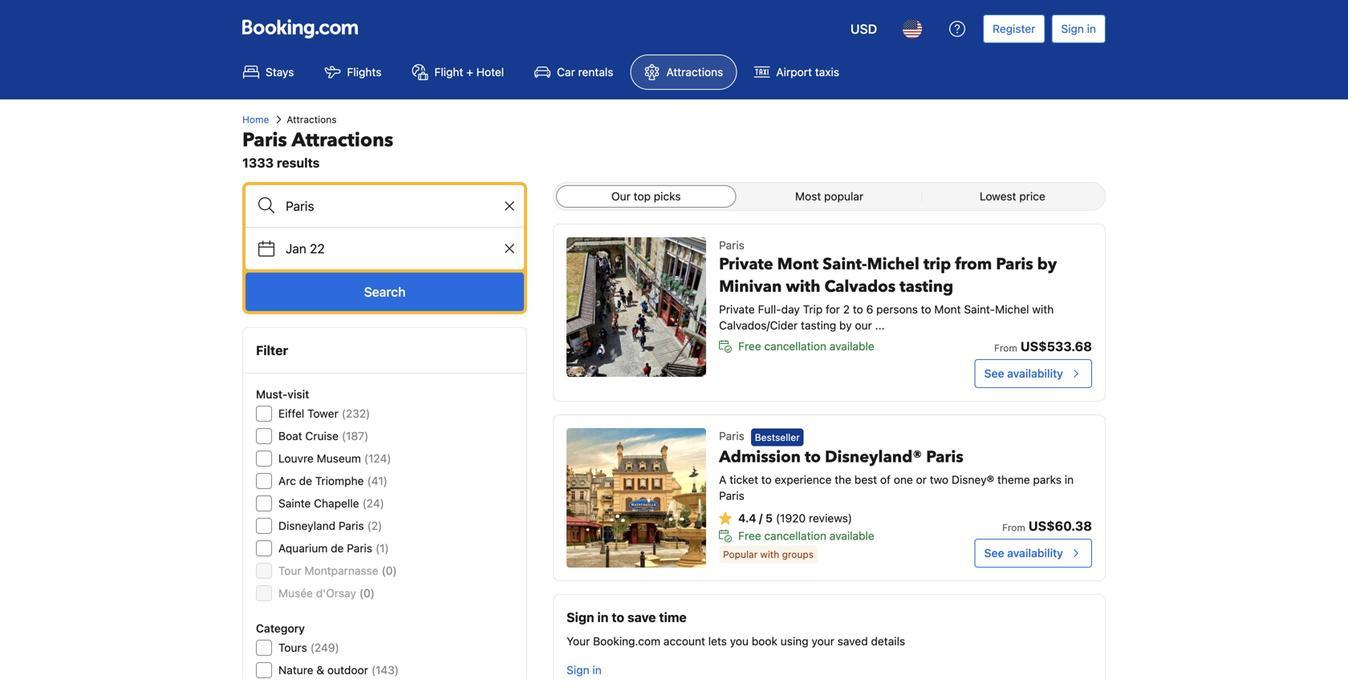 Task type: vqa. For each thing, say whether or not it's contained in the screenshot.
Us$60.38
yes



Task type: describe. For each thing, give the bounding box(es) containing it.
home link
[[242, 112, 269, 127]]

1 available from the top
[[830, 340, 875, 353]]

rentals
[[578, 65, 614, 79]]

4.4
[[739, 512, 757, 525]]

for
[[826, 303, 840, 316]]

(249)
[[310, 642, 339, 655]]

(187)
[[342, 430, 369, 443]]

a
[[719, 473, 727, 487]]

paris down a
[[719, 490, 745, 503]]

paris up minivan
[[719, 239, 745, 252]]

1 free cancellation available from the top
[[739, 340, 875, 353]]

2 free from the top
[[739, 530, 761, 543]]

top
[[634, 190, 651, 203]]

(143)
[[372, 664, 399, 678]]

paris up two
[[927, 447, 964, 469]]

popular
[[824, 190, 864, 203]]

groups
[[782, 549, 814, 561]]

attractions inside paris attractions 1333 results
[[292, 127, 393, 154]]

museum
[[317, 452, 361, 466]]

(24)
[[362, 497, 384, 511]]

usd
[[851, 21, 877, 37]]

paris inside paris attractions 1333 results
[[242, 127, 287, 154]]

+
[[467, 65, 474, 79]]

de for aquarium
[[331, 542, 344, 555]]

stays
[[266, 65, 294, 79]]

or
[[916, 473, 927, 487]]

boat
[[279, 430, 302, 443]]

0 vertical spatial saint-
[[823, 254, 867, 276]]

(0) for musée d'orsay (0)
[[360, 587, 375, 600]]

paris right from
[[996, 254, 1034, 276]]

(2)
[[367, 520, 382, 533]]

6
[[867, 303, 874, 316]]

0 vertical spatial with
[[786, 276, 821, 298]]

calvados
[[825, 276, 896, 298]]

two
[[930, 473, 949, 487]]

from for admission to disneyland® paris
[[1003, 523, 1026, 534]]

louvre museum (124)
[[279, 452, 391, 466]]

&
[[317, 664, 324, 678]]

airport taxis
[[776, 65, 840, 79]]

one
[[894, 473, 913, 487]]

our
[[612, 190, 631, 203]]

from us$60.38
[[1003, 519, 1093, 534]]

price
[[1020, 190, 1046, 203]]

arc de triomphe (41)
[[279, 475, 388, 488]]

1333
[[242, 155, 274, 171]]

montparnasse
[[305, 565, 379, 578]]

sainte chapelle (24)
[[279, 497, 384, 511]]

search button
[[246, 273, 524, 311]]

cruise
[[305, 430, 339, 443]]

paris attractions 1333 results
[[242, 127, 393, 171]]

see for or
[[985, 547, 1005, 560]]

day
[[782, 303, 800, 316]]

1 vertical spatial mont
[[935, 303, 961, 316]]

sign in for rightmost "sign in" link
[[1062, 22, 1097, 35]]

see availability for private mont saint-michel trip from paris by minivan with calvados tasting
[[985, 367, 1064, 380]]

5
[[766, 512, 773, 525]]

car rentals
[[557, 65, 614, 79]]

best
[[855, 473, 878, 487]]

our
[[855, 319, 872, 332]]

admission to disneyland® paris a ticket to experience the best of one or two disney® theme parks in paris
[[719, 447, 1074, 503]]

aquarium de paris (1)
[[279, 542, 389, 555]]

must-
[[256, 388, 288, 401]]

from for private mont saint-michel trip from paris by minivan with calvados tasting
[[995, 343, 1018, 354]]

in right register
[[1087, 22, 1097, 35]]

outdoor
[[327, 664, 368, 678]]

flight
[[435, 65, 464, 79]]

1 vertical spatial sign
[[567, 610, 595, 626]]

1 cancellation from the top
[[765, 340, 827, 353]]

in up 'booking.com'
[[598, 610, 609, 626]]

persons
[[877, 303, 918, 316]]

see availability for admission to disneyland® paris
[[985, 547, 1064, 560]]

sign for left "sign in" link
[[567, 664, 590, 678]]

reviews)
[[809, 512, 853, 525]]

attractions link
[[630, 55, 737, 90]]

flights link
[[311, 55, 395, 90]]

paris up admission
[[719, 430, 745, 443]]

most
[[795, 190, 821, 203]]

availability for admission to disneyland® paris
[[1008, 547, 1064, 560]]

minivan
[[719, 276, 782, 298]]

2 private from the top
[[719, 303, 755, 316]]

admission
[[719, 447, 801, 469]]

tour
[[279, 565, 302, 578]]

book
[[752, 635, 778, 649]]

d'orsay
[[316, 587, 356, 600]]

from us$533.68
[[995, 339, 1093, 354]]

4.4 / 5 (1920 reviews)
[[739, 512, 853, 525]]

disneyland®
[[825, 447, 923, 469]]

from
[[955, 254, 992, 276]]

results
[[277, 155, 320, 171]]

of
[[881, 473, 891, 487]]

car rentals link
[[521, 55, 627, 90]]

1 free from the top
[[739, 340, 761, 353]]

booking.com
[[593, 635, 661, 649]]

flights
[[347, 65, 382, 79]]

(232)
[[342, 407, 370, 421]]

louvre
[[279, 452, 314, 466]]

category
[[256, 623, 305, 636]]

you
[[730, 635, 749, 649]]

in down 'booking.com'
[[593, 664, 602, 678]]



Task type: locate. For each thing, give the bounding box(es) containing it.
airport
[[776, 65, 812, 79]]

trip
[[803, 303, 823, 316]]

theme
[[998, 473, 1030, 487]]

see down the from us$533.68
[[985, 367, 1005, 380]]

popular with groups
[[723, 549, 814, 561]]

1 availability from the top
[[1008, 367, 1064, 380]]

private down minivan
[[719, 303, 755, 316]]

sign in link
[[1052, 14, 1106, 43], [560, 657, 608, 680]]

0 vertical spatial sign
[[1062, 22, 1084, 35]]

0 vertical spatial from
[[995, 343, 1018, 354]]

stays link
[[230, 55, 308, 90]]

from inside from us$60.38
[[1003, 523, 1026, 534]]

1 vertical spatial see availability
[[985, 547, 1064, 560]]

sign in for left "sign in" link
[[567, 664, 602, 678]]

saint- up calvados
[[823, 254, 867, 276]]

0 vertical spatial see availability
[[985, 367, 1064, 380]]

with left groups on the right
[[761, 549, 780, 561]]

tour montparnasse (0)
[[279, 565, 397, 578]]

sign up your
[[567, 610, 595, 626]]

availability for private mont saint-michel trip from paris by minivan with calvados tasting
[[1008, 367, 1064, 380]]

lets
[[709, 635, 727, 649]]

(0) down '(1)'
[[382, 565, 397, 578]]

1 horizontal spatial sign in link
[[1052, 14, 1106, 43]]

0 vertical spatial availability
[[1008, 367, 1064, 380]]

to left save on the bottom left of the page
[[612, 610, 625, 626]]

(41)
[[367, 475, 388, 488]]

2 vertical spatial sign
[[567, 664, 590, 678]]

your
[[567, 635, 590, 649]]

visit
[[287, 388, 309, 401]]

1 vertical spatial michel
[[995, 303, 1030, 316]]

musée
[[279, 587, 313, 600]]

0 horizontal spatial by
[[840, 319, 852, 332]]

0 vertical spatial free cancellation available
[[739, 340, 875, 353]]

taxis
[[815, 65, 840, 79]]

de
[[299, 475, 312, 488], [331, 542, 344, 555]]

/
[[759, 512, 763, 525]]

Where are you going? search field
[[246, 185, 524, 227]]

jan
[[286, 241, 307, 256]]

saved
[[838, 635, 868, 649]]

paris down home
[[242, 127, 287, 154]]

sign right register
[[1062, 22, 1084, 35]]

1 vertical spatial sign in link
[[560, 657, 608, 680]]

paris left '(1)'
[[347, 542, 372, 555]]

chapelle
[[314, 497, 359, 511]]

0 horizontal spatial sign in link
[[560, 657, 608, 680]]

by down 2
[[840, 319, 852, 332]]

sign for rightmost "sign in" link
[[1062, 22, 1084, 35]]

de up tour montparnasse (0)
[[331, 542, 344, 555]]

0 vertical spatial see
[[985, 367, 1005, 380]]

musée d'orsay (0)
[[279, 587, 375, 600]]

(1920
[[776, 512, 806, 525]]

home
[[242, 114, 269, 125]]

1 horizontal spatial with
[[786, 276, 821, 298]]

1 horizontal spatial (0)
[[382, 565, 397, 578]]

by down 'price'
[[1038, 254, 1057, 276]]

calvados/cider
[[719, 319, 798, 332]]

1 vertical spatial attractions
[[287, 114, 337, 125]]

1 vertical spatial by
[[840, 319, 852, 332]]

1 vertical spatial available
[[830, 530, 875, 543]]

0 vertical spatial private
[[719, 254, 774, 276]]

0 horizontal spatial saint-
[[823, 254, 867, 276]]

picks
[[654, 190, 681, 203]]

2 vertical spatial with
[[761, 549, 780, 561]]

2 available from the top
[[830, 530, 875, 543]]

0 vertical spatial tasting
[[900, 276, 954, 298]]

tours
[[279, 642, 307, 655]]

see for tasting
[[985, 367, 1005, 380]]

in inside the admission to disneyland® paris a ticket to experience the best of one or two disney® theme parks in paris
[[1065, 473, 1074, 487]]

free down 4.4 on the bottom of the page
[[739, 530, 761, 543]]

0 vertical spatial sign in link
[[1052, 14, 1106, 43]]

jan 22
[[286, 241, 325, 256]]

to
[[853, 303, 864, 316], [921, 303, 932, 316], [805, 447, 821, 469], [762, 473, 772, 487], [612, 610, 625, 626]]

lowest
[[980, 190, 1017, 203]]

our top picks
[[612, 190, 681, 203]]

paris private mont saint-michel trip from paris by minivan with calvados tasting private full-day trip for 2 to 6 persons to mont saint-michel with calvados/cider tasting by our ...
[[719, 239, 1057, 332]]

nature
[[279, 664, 314, 678]]

from inside the from us$533.68
[[995, 343, 1018, 354]]

1 vertical spatial free
[[739, 530, 761, 543]]

booking.com image
[[242, 19, 358, 39]]

free cancellation available
[[739, 340, 875, 353], [739, 530, 875, 543]]

free cancellation available down trip
[[739, 340, 875, 353]]

availability down from us$60.38
[[1008, 547, 1064, 560]]

cancellation down 4.4 / 5 (1920 reviews)
[[765, 530, 827, 543]]

most popular
[[795, 190, 864, 203]]

mont up day
[[778, 254, 819, 276]]

paris
[[242, 127, 287, 154], [719, 239, 745, 252], [996, 254, 1034, 276], [719, 430, 745, 443], [927, 447, 964, 469], [719, 490, 745, 503], [339, 520, 364, 533], [347, 542, 372, 555]]

available down 'our'
[[830, 340, 875, 353]]

free cancellation available up groups on the right
[[739, 530, 875, 543]]

1 horizontal spatial tasting
[[900, 276, 954, 298]]

(0) right d'orsay
[[360, 587, 375, 600]]

sign in down your
[[567, 664, 602, 678]]

the
[[835, 473, 852, 487]]

1 vertical spatial private
[[719, 303, 755, 316]]

flight + hotel
[[435, 65, 504, 79]]

0 vertical spatial available
[[830, 340, 875, 353]]

to right ticket
[[762, 473, 772, 487]]

free
[[739, 340, 761, 353], [739, 530, 761, 543]]

0 horizontal spatial with
[[761, 549, 780, 561]]

using
[[781, 635, 809, 649]]

experience
[[775, 473, 832, 487]]

1 vertical spatial tasting
[[801, 319, 837, 332]]

saint- down from
[[964, 303, 995, 316]]

tours (249)
[[279, 642, 339, 655]]

2 cancellation from the top
[[765, 530, 827, 543]]

cancellation down day
[[765, 340, 827, 353]]

2 see from the top
[[985, 547, 1005, 560]]

(0) for tour montparnasse (0)
[[382, 565, 397, 578]]

mont down trip
[[935, 303, 961, 316]]

tower
[[307, 407, 339, 421]]

ticket
[[730, 473, 759, 487]]

0 horizontal spatial michel
[[867, 254, 920, 276]]

1 see availability from the top
[[985, 367, 1064, 380]]

0 horizontal spatial de
[[299, 475, 312, 488]]

(1)
[[376, 542, 389, 555]]

0 horizontal spatial tasting
[[801, 319, 837, 332]]

paris left "(2)"
[[339, 520, 364, 533]]

1 vertical spatial availability
[[1008, 547, 1064, 560]]

0 vertical spatial (0)
[[382, 565, 397, 578]]

see availability down the from us$533.68
[[985, 367, 1064, 380]]

0 vertical spatial by
[[1038, 254, 1057, 276]]

attractions inside attractions link
[[667, 65, 724, 79]]

22
[[310, 241, 325, 256]]

1 vertical spatial with
[[1033, 303, 1054, 316]]

sainte
[[279, 497, 311, 511]]

triomphe
[[315, 475, 364, 488]]

1 horizontal spatial sign in
[[1062, 22, 1097, 35]]

see down from us$60.38
[[985, 547, 1005, 560]]

1 horizontal spatial de
[[331, 542, 344, 555]]

0 horizontal spatial mont
[[778, 254, 819, 276]]

admission to disneyland® paris image
[[567, 429, 706, 568]]

in right 'parks'
[[1065, 473, 1074, 487]]

0 horizontal spatial (0)
[[360, 587, 375, 600]]

1 horizontal spatial by
[[1038, 254, 1057, 276]]

car
[[557, 65, 575, 79]]

popular
[[723, 549, 758, 561]]

sign down your
[[567, 664, 590, 678]]

your
[[812, 635, 835, 649]]

to right 2
[[853, 303, 864, 316]]

1 vertical spatial free cancellation available
[[739, 530, 875, 543]]

eiffel tower (232)
[[279, 407, 370, 421]]

1 horizontal spatial mont
[[935, 303, 961, 316]]

0 vertical spatial sign in
[[1062, 22, 1097, 35]]

1 vertical spatial cancellation
[[765, 530, 827, 543]]

from left us$60.38
[[1003, 523, 1026, 534]]

free down calvados/cider
[[739, 340, 761, 353]]

disneyland
[[279, 520, 336, 533]]

2 vertical spatial attractions
[[292, 127, 393, 154]]

with up trip
[[786, 276, 821, 298]]

with up the from us$533.68
[[1033, 303, 1054, 316]]

1 vertical spatial de
[[331, 542, 344, 555]]

michel up calvados
[[867, 254, 920, 276]]

1 vertical spatial sign in
[[567, 664, 602, 678]]

private mont saint-michel trip from paris by minivan with calvados tasting image
[[567, 238, 706, 377]]

your booking.com account lets you book using your saved details
[[567, 635, 906, 649]]

0 vertical spatial free
[[739, 340, 761, 353]]

1 vertical spatial see
[[985, 547, 1005, 560]]

time
[[659, 610, 687, 626]]

0 vertical spatial attractions
[[667, 65, 724, 79]]

1 horizontal spatial saint-
[[964, 303, 995, 316]]

1 private from the top
[[719, 254, 774, 276]]

available down reviews)
[[830, 530, 875, 543]]

to up experience
[[805, 447, 821, 469]]

1 see from the top
[[985, 367, 1005, 380]]

0 vertical spatial cancellation
[[765, 340, 827, 353]]

to right persons
[[921, 303, 932, 316]]

2 availability from the top
[[1008, 547, 1064, 560]]

1 vertical spatial saint-
[[964, 303, 995, 316]]

de right arc
[[299, 475, 312, 488]]

2 free cancellation available from the top
[[739, 530, 875, 543]]

(124)
[[364, 452, 391, 466]]

usd button
[[841, 10, 887, 48]]

from left us$533.68
[[995, 343, 1018, 354]]

0 horizontal spatial sign in
[[567, 664, 602, 678]]

de for arc
[[299, 475, 312, 488]]

sign in link down your
[[560, 657, 608, 680]]

eiffel
[[279, 407, 304, 421]]

michel up the from us$533.68
[[995, 303, 1030, 316]]

0 vertical spatial michel
[[867, 254, 920, 276]]

private up minivan
[[719, 254, 774, 276]]

1 horizontal spatial michel
[[995, 303, 1030, 316]]

lowest price
[[980, 190, 1046, 203]]

boat cruise (187)
[[279, 430, 369, 443]]

see availability down from us$60.38
[[985, 547, 1064, 560]]

sign in link right register link
[[1052, 14, 1106, 43]]

details
[[871, 635, 906, 649]]

by
[[1038, 254, 1057, 276], [840, 319, 852, 332]]

us$60.38
[[1029, 519, 1093, 534]]

nature & outdoor (143)
[[279, 664, 399, 678]]

0 vertical spatial de
[[299, 475, 312, 488]]

0 vertical spatial mont
[[778, 254, 819, 276]]

2
[[843, 303, 850, 316]]

2 horizontal spatial with
[[1033, 303, 1054, 316]]

save
[[628, 610, 656, 626]]

availability down the from us$533.68
[[1008, 367, 1064, 380]]

sign in right register
[[1062, 22, 1097, 35]]

1 vertical spatial (0)
[[360, 587, 375, 600]]

saint-
[[823, 254, 867, 276], [964, 303, 995, 316]]

1 vertical spatial from
[[1003, 523, 1026, 534]]

from
[[995, 343, 1018, 354], [1003, 523, 1026, 534]]

2 see availability from the top
[[985, 547, 1064, 560]]

register link
[[983, 14, 1045, 43]]

bestseller
[[755, 432, 800, 443]]



